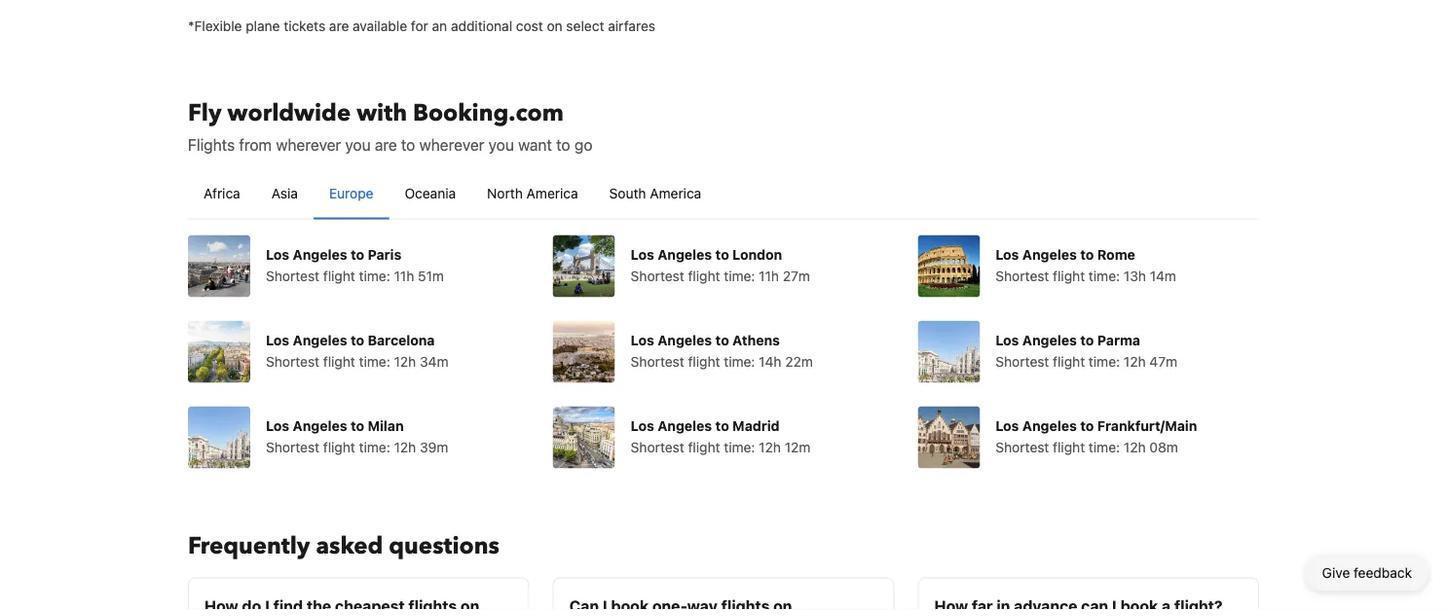Task type: vqa. For each thing, say whether or not it's contained in the screenshot.


Task type: locate. For each thing, give the bounding box(es) containing it.
you down booking.com
[[489, 136, 514, 154]]

wherever down booking.com
[[420, 136, 485, 154]]

to inside los angeles to milan shortest flight time: 12h 39m
[[351, 419, 364, 435]]

time: down london at top right
[[724, 268, 756, 285]]

are down with
[[375, 136, 397, 154]]

los for los angeles to frankfurt/main shortest flight time: 12h 08m
[[996, 419, 1020, 435]]

1 11h from the left
[[394, 268, 414, 285]]

shortest right los angeles to rome image
[[996, 268, 1050, 285]]

parma
[[1098, 333, 1141, 349]]

time: down parma at the right bottom
[[1089, 354, 1121, 370]]

11h inside los angeles to london shortest flight time: 11h 27m
[[759, 268, 779, 285]]

1 america from the left
[[527, 186, 578, 202]]

angeles for barcelona
[[293, 333, 347, 349]]

flight up los angeles to athens shortest flight time: 14h 22m
[[688, 268, 721, 285]]

flight for madrid
[[688, 440, 721, 456]]

to for los angeles to barcelona shortest flight time: 12h 34m
[[351, 333, 364, 349]]

12h inside los angeles to madrid shortest flight time: 12h 12m
[[759, 440, 781, 456]]

flight inside los angeles to london shortest flight time: 11h 27m
[[688, 268, 721, 285]]

2 america from the left
[[650, 186, 702, 202]]

shortest right los angeles to paris 'image'
[[266, 268, 320, 285]]

fly worldwide with booking.com flights from wherever you are to wherever you want to go
[[188, 98, 593, 154]]

los angeles to paris shortest flight time: 11h 51m
[[266, 247, 444, 285]]

0 horizontal spatial 11h
[[394, 268, 414, 285]]

1 vertical spatial are
[[375, 136, 397, 154]]

to inside los angeles to madrid shortest flight time: 12h 12m
[[716, 419, 730, 435]]

shortest inside los angeles to parma shortest flight time: 12h 47m
[[996, 354, 1050, 370]]

go
[[575, 136, 593, 154]]

time: down athens
[[724, 354, 756, 370]]

los angeles to barcelona image
[[188, 322, 250, 384]]

shortest for los angeles to madrid shortest flight time: 12h 12m
[[631, 440, 685, 456]]

shortest for los angeles to paris shortest flight time: 11h 51m
[[266, 268, 320, 285]]

to left frankfurt/main
[[1081, 419, 1095, 435]]

time: down rome
[[1089, 268, 1121, 285]]

flight left the 12m
[[688, 440, 721, 456]]

14h
[[759, 354, 782, 370]]

0 horizontal spatial are
[[329, 18, 349, 34]]

to inside los angeles to london shortest flight time: 11h 27m
[[716, 247, 730, 263]]

to inside 'los angeles to paris shortest flight time: 11h 51m'
[[351, 247, 364, 263]]

madrid
[[733, 419, 780, 435]]

oceania
[[405, 186, 456, 202]]

angeles left barcelona
[[293, 333, 347, 349]]

shortest inside los angeles to frankfurt/main shortest flight time: 12h 08m
[[996, 440, 1050, 456]]

time: for paris
[[359, 268, 390, 285]]

wherever down worldwide
[[276, 136, 341, 154]]

angeles inside los angeles to athens shortest flight time: 14h 22m
[[658, 333, 712, 349]]

worldwide
[[228, 98, 351, 130]]

airfares
[[608, 18, 656, 34]]

to left athens
[[716, 333, 730, 349]]

47m
[[1150, 354, 1178, 370]]

los for los angeles to madrid shortest flight time: 12h 12m
[[631, 419, 655, 435]]

time: inside los angeles to frankfurt/main shortest flight time: 12h 08m
[[1089, 440, 1121, 456]]

flight left 08m
[[1053, 440, 1086, 456]]

12h down madrid
[[759, 440, 781, 456]]

flight
[[323, 268, 355, 285], [688, 268, 721, 285], [1053, 268, 1086, 285], [323, 354, 355, 370], [688, 354, 721, 370], [1053, 354, 1086, 370], [323, 440, 355, 456], [688, 440, 721, 456], [1053, 440, 1086, 456]]

time: down paris
[[359, 268, 390, 285]]

angeles down los angeles to parma shortest flight time: 12h 47m
[[1023, 419, 1078, 435]]

plane
[[246, 18, 280, 34]]

booking.com
[[413, 98, 564, 130]]

0 horizontal spatial america
[[527, 186, 578, 202]]

shortest
[[266, 268, 320, 285], [631, 268, 685, 285], [996, 268, 1050, 285], [266, 354, 320, 370], [631, 354, 685, 370], [996, 354, 1050, 370], [266, 440, 320, 456], [631, 440, 685, 456], [996, 440, 1050, 456]]

shortest inside 'los angeles to paris shortest flight time: 11h 51m'
[[266, 268, 320, 285]]

cost
[[516, 18, 543, 34]]

los right los angeles to frankfurt/main "image" on the bottom right of page
[[996, 419, 1020, 435]]

flight up los angeles to frankfurt/main shortest flight time: 12h 08m
[[1053, 354, 1086, 370]]

flight left 14h
[[688, 354, 721, 370]]

los right the 'los angeles to milan' image at left
[[266, 419, 290, 435]]

are right tickets
[[329, 18, 349, 34]]

to left paris
[[351, 247, 364, 263]]

angeles inside los angeles to barcelona shortest flight time: 12h 34m
[[293, 333, 347, 349]]

flight inside los angeles to barcelona shortest flight time: 12h 34m
[[323, 354, 355, 370]]

time: inside los angeles to athens shortest flight time: 14h 22m
[[724, 354, 756, 370]]

los angeles to parma shortest flight time: 12h 47m
[[996, 333, 1178, 370]]

time: down milan
[[359, 440, 390, 456]]

an
[[432, 18, 447, 34]]

time: down barcelona
[[359, 354, 390, 370]]

wherever
[[276, 136, 341, 154], [420, 136, 485, 154]]

europe
[[329, 186, 374, 202]]

africa
[[204, 186, 240, 202]]

shortest right los angeles to madrid image on the bottom of the page
[[631, 440, 685, 456]]

time: inside los angeles to rome shortest flight time: 13h 14m
[[1089, 268, 1121, 285]]

time: inside los angeles to madrid shortest flight time: 12h 12m
[[724, 440, 756, 456]]

11h inside 'los angeles to paris shortest flight time: 11h 51m'
[[394, 268, 414, 285]]

los right los angeles to madrid image on the bottom of the page
[[631, 419, 655, 435]]

to left milan
[[351, 419, 364, 435]]

angeles for athens
[[658, 333, 712, 349]]

america right "north"
[[527, 186, 578, 202]]

asia
[[272, 186, 298, 202]]

angeles inside los angeles to frankfurt/main shortest flight time: 12h 08m
[[1023, 419, 1078, 435]]

los inside los angeles to parma shortest flight time: 12h 47m
[[996, 333, 1020, 349]]

to for los angeles to frankfurt/main shortest flight time: 12h 08m
[[1081, 419, 1095, 435]]

los inside los angeles to madrid shortest flight time: 12h 12m
[[631, 419, 655, 435]]

angeles for rome
[[1023, 247, 1078, 263]]

south america button
[[594, 169, 717, 219]]

questions
[[389, 532, 500, 564]]

shortest inside los angeles to madrid shortest flight time: 12h 12m
[[631, 440, 685, 456]]

los inside 'los angeles to paris shortest flight time: 11h 51m'
[[266, 247, 290, 263]]

los inside los angeles to milan shortest flight time: 12h 39m
[[266, 419, 290, 435]]

08m
[[1150, 440, 1179, 456]]

time: down frankfurt/main
[[1089, 440, 1121, 456]]

flight left 13h
[[1053, 268, 1086, 285]]

europe button
[[314, 169, 389, 219]]

time: down madrid
[[724, 440, 756, 456]]

12h down parma at the right bottom
[[1124, 354, 1146, 370]]

angeles
[[293, 247, 347, 263], [658, 247, 712, 263], [1023, 247, 1078, 263], [293, 333, 347, 349], [658, 333, 712, 349], [1023, 333, 1078, 349], [293, 419, 347, 435], [658, 419, 712, 435], [1023, 419, 1078, 435]]

shortest right the 'los angeles to milan' image at left
[[266, 440, 320, 456]]

time: for madrid
[[724, 440, 756, 456]]

shortest for los angeles to barcelona shortest flight time: 12h 34m
[[266, 354, 320, 370]]

shortest right "los angeles to london" image
[[631, 268, 685, 285]]

time:
[[359, 268, 390, 285], [724, 268, 756, 285], [1089, 268, 1121, 285], [359, 354, 390, 370], [724, 354, 756, 370], [1089, 354, 1121, 370], [359, 440, 390, 456], [724, 440, 756, 456], [1089, 440, 1121, 456]]

tickets
[[284, 18, 326, 34]]

12h inside los angeles to milan shortest flight time: 12h 39m
[[394, 440, 416, 456]]

angeles left athens
[[658, 333, 712, 349]]

11h down london at top right
[[759, 268, 779, 285]]

los right "los angeles to london" image
[[631, 247, 655, 263]]

angeles for parma
[[1023, 333, 1078, 349]]

to left barcelona
[[351, 333, 364, 349]]

milan
[[368, 419, 404, 435]]

shortest inside los angeles to athens shortest flight time: 14h 22m
[[631, 354, 685, 370]]

flight for barcelona
[[323, 354, 355, 370]]

shortest right los angeles to parma image
[[996, 354, 1050, 370]]

shortest right los angeles to barcelona 'image'
[[266, 354, 320, 370]]

shortest inside los angeles to milan shortest flight time: 12h 39m
[[266, 440, 320, 456]]

angeles left rome
[[1023, 247, 1078, 263]]

time: inside los angeles to milan shortest flight time: 12h 39m
[[359, 440, 390, 456]]

time: for barcelona
[[359, 354, 390, 370]]

oceania button
[[389, 169, 472, 219]]

flight inside los angeles to parma shortest flight time: 12h 47m
[[1053, 354, 1086, 370]]

shortest inside los angeles to rome shortest flight time: 13h 14m
[[996, 268, 1050, 285]]

you
[[345, 136, 371, 154], [489, 136, 514, 154]]

los right los angeles to barcelona 'image'
[[266, 333, 290, 349]]

12h down barcelona
[[394, 354, 416, 370]]

12h inside los angeles to frankfurt/main shortest flight time: 12h 08m
[[1124, 440, 1146, 456]]

america
[[527, 186, 578, 202], [650, 186, 702, 202]]

angeles left madrid
[[658, 419, 712, 435]]

12h down milan
[[394, 440, 416, 456]]

1 horizontal spatial 11h
[[759, 268, 779, 285]]

39m
[[420, 440, 449, 456]]

to for los angeles to london shortest flight time: 11h 27m
[[716, 247, 730, 263]]

feedback
[[1354, 566, 1413, 582]]

flight inside los angeles to madrid shortest flight time: 12h 12m
[[688, 440, 721, 456]]

2 11h from the left
[[759, 268, 779, 285]]

africa button
[[188, 169, 256, 219]]

los for los angeles to athens shortest flight time: 14h 22m
[[631, 333, 655, 349]]

shortest right los angeles to athens image
[[631, 354, 685, 370]]

1 horizontal spatial america
[[650, 186, 702, 202]]

flight inside los angeles to frankfurt/main shortest flight time: 12h 08m
[[1053, 440, 1086, 456]]

shortest inside los angeles to london shortest flight time: 11h 27m
[[631, 268, 685, 285]]

flight up los angeles to milan shortest flight time: 12h 39m
[[323, 354, 355, 370]]

los right los angeles to parma image
[[996, 333, 1020, 349]]

12m
[[785, 440, 811, 456]]

los inside los angeles to athens shortest flight time: 14h 22m
[[631, 333, 655, 349]]

tab list
[[188, 169, 1260, 221]]

12h
[[394, 354, 416, 370], [1124, 354, 1146, 370], [394, 440, 416, 456], [759, 440, 781, 456], [1124, 440, 1146, 456]]

shortest for los angeles to rome shortest flight time: 13h 14m
[[996, 268, 1050, 285]]

to
[[401, 136, 415, 154], [557, 136, 571, 154], [351, 247, 364, 263], [716, 247, 730, 263], [1081, 247, 1095, 263], [351, 333, 364, 349], [716, 333, 730, 349], [1081, 333, 1095, 349], [351, 419, 364, 435], [716, 419, 730, 435], [1081, 419, 1095, 435]]

london
[[733, 247, 783, 263]]

los angeles to london shortest flight time: 11h 27m
[[631, 247, 811, 285]]

frequently
[[188, 532, 310, 564]]

los for los angeles to parma shortest flight time: 12h 47m
[[996, 333, 1020, 349]]

angeles for madrid
[[658, 419, 712, 435]]

america inside south america button
[[650, 186, 702, 202]]

11h left 51m
[[394, 268, 414, 285]]

are
[[329, 18, 349, 34], [375, 136, 397, 154]]

angeles left parma at the right bottom
[[1023, 333, 1078, 349]]

barcelona
[[368, 333, 435, 349]]

los right los angeles to paris 'image'
[[266, 247, 290, 263]]

asia button
[[256, 169, 314, 219]]

angeles inside los angeles to milan shortest flight time: 12h 39m
[[293, 419, 347, 435]]

los right los angeles to athens image
[[631, 333, 655, 349]]

shortest inside los angeles to barcelona shortest flight time: 12h 34m
[[266, 354, 320, 370]]

los inside los angeles to barcelona shortest flight time: 12h 34m
[[266, 333, 290, 349]]

los inside los angeles to frankfurt/main shortest flight time: 12h 08m
[[996, 419, 1020, 435]]

flight for athens
[[688, 354, 721, 370]]

south
[[610, 186, 647, 202]]

to inside los angeles to frankfurt/main shortest flight time: 12h 08m
[[1081, 419, 1095, 435]]

los
[[266, 247, 290, 263], [631, 247, 655, 263], [996, 247, 1020, 263], [266, 333, 290, 349], [631, 333, 655, 349], [996, 333, 1020, 349], [266, 419, 290, 435], [631, 419, 655, 435], [996, 419, 1020, 435]]

angeles down south america button
[[658, 247, 712, 263]]

22m
[[786, 354, 814, 370]]

flight inside 'los angeles to paris shortest flight time: 11h 51m'
[[323, 268, 355, 285]]

flight inside los angeles to rome shortest flight time: 13h 14m
[[1053, 268, 1086, 285]]

12h down frankfurt/main
[[1124, 440, 1146, 456]]

available
[[353, 18, 407, 34]]

flight left 39m
[[323, 440, 355, 456]]

0 horizontal spatial wherever
[[276, 136, 341, 154]]

12h inside los angeles to parma shortest flight time: 12h 47m
[[1124, 354, 1146, 370]]

los inside los angeles to rome shortest flight time: 13h 14m
[[996, 247, 1020, 263]]

angeles inside los angeles to madrid shortest flight time: 12h 12m
[[658, 419, 712, 435]]

to left london at top right
[[716, 247, 730, 263]]

time: inside los angeles to barcelona shortest flight time: 12h 34m
[[359, 354, 390, 370]]

los inside los angeles to london shortest flight time: 11h 27m
[[631, 247, 655, 263]]

north
[[487, 186, 523, 202]]

time: inside los angeles to london shortest flight time: 11h 27m
[[724, 268, 756, 285]]

to left madrid
[[716, 419, 730, 435]]

to inside los angeles to rome shortest flight time: 13h 14m
[[1081, 247, 1095, 263]]

0 horizontal spatial you
[[345, 136, 371, 154]]

12h inside los angeles to barcelona shortest flight time: 12h 34m
[[394, 354, 416, 370]]

angeles left milan
[[293, 419, 347, 435]]

tab list containing africa
[[188, 169, 1260, 221]]

to inside los angeles to athens shortest flight time: 14h 22m
[[716, 333, 730, 349]]

you down with
[[345, 136, 371, 154]]

los right los angeles to rome image
[[996, 247, 1020, 263]]

to left parma at the right bottom
[[1081, 333, 1095, 349]]

flight inside los angeles to milan shortest flight time: 12h 39m
[[323, 440, 355, 456]]

to for los angeles to athens shortest flight time: 14h 22m
[[716, 333, 730, 349]]

27m
[[783, 268, 811, 285]]

angeles inside los angeles to london shortest flight time: 11h 27m
[[658, 247, 712, 263]]

angeles inside los angeles to rome shortest flight time: 13h 14m
[[1023, 247, 1078, 263]]

shortest right los angeles to frankfurt/main "image" on the bottom right of page
[[996, 440, 1050, 456]]

flight inside los angeles to athens shortest flight time: 14h 22m
[[688, 354, 721, 370]]

11h
[[394, 268, 414, 285], [759, 268, 779, 285]]

1 horizontal spatial you
[[489, 136, 514, 154]]

america inside the north america button
[[527, 186, 578, 202]]

1 horizontal spatial are
[[375, 136, 397, 154]]

angeles inside 'los angeles to paris shortest flight time: 11h 51m'
[[293, 247, 347, 263]]

to left rome
[[1081, 247, 1095, 263]]

time: inside los angeles to parma shortest flight time: 12h 47m
[[1089, 354, 1121, 370]]

flight for milan
[[323, 440, 355, 456]]

time: for london
[[724, 268, 756, 285]]

*flexible plane tickets are available for an additional cost on select airfares
[[188, 18, 656, 34]]

angeles inside los angeles to parma shortest flight time: 12h 47m
[[1023, 333, 1078, 349]]

to inside los angeles to barcelona shortest flight time: 12h 34m
[[351, 333, 364, 349]]

1 horizontal spatial wherever
[[420, 136, 485, 154]]

america right south
[[650, 186, 702, 202]]

flight up los angeles to barcelona shortest flight time: 12h 34m
[[323, 268, 355, 285]]

to inside los angeles to parma shortest flight time: 12h 47m
[[1081, 333, 1095, 349]]

angeles left paris
[[293, 247, 347, 263]]

time: inside 'los angeles to paris shortest flight time: 11h 51m'
[[359, 268, 390, 285]]



Task type: describe. For each thing, give the bounding box(es) containing it.
angeles for frankfurt/main
[[1023, 419, 1078, 435]]

los for los angeles to barcelona shortest flight time: 12h 34m
[[266, 333, 290, 349]]

give
[[1323, 566, 1351, 582]]

los angeles to athens shortest flight time: 14h 22m
[[631, 333, 814, 370]]

time: for rome
[[1089, 268, 1121, 285]]

34m
[[420, 354, 449, 370]]

los angeles to athens image
[[553, 322, 615, 384]]

paris
[[368, 247, 402, 263]]

additional
[[451, 18, 513, 34]]

from
[[239, 136, 272, 154]]

1 you from the left
[[345, 136, 371, 154]]

to for los angeles to paris shortest flight time: 11h 51m
[[351, 247, 364, 263]]

los angeles to london image
[[553, 236, 615, 298]]

los for los angeles to paris shortest flight time: 11h 51m
[[266, 247, 290, 263]]

los angeles to frankfurt/main shortest flight time: 12h 08m
[[996, 419, 1198, 456]]

11h for 51m
[[394, 268, 414, 285]]

angeles for paris
[[293, 247, 347, 263]]

to for los angeles to milan shortest flight time: 12h 39m
[[351, 419, 364, 435]]

2 you from the left
[[489, 136, 514, 154]]

12h for 34m
[[394, 354, 416, 370]]

los angeles to frankfurt/main image
[[918, 407, 981, 470]]

12h for 47m
[[1124, 354, 1146, 370]]

los angeles to paris image
[[188, 236, 250, 298]]

america for south america
[[650, 186, 702, 202]]

south america
[[610, 186, 702, 202]]

america for north america
[[527, 186, 578, 202]]

give feedback button
[[1307, 556, 1428, 591]]

frankfurt/main
[[1098, 419, 1198, 435]]

los angeles to rome shortest flight time: 13h 14m
[[996, 247, 1177, 285]]

flight for frankfurt/main
[[1053, 440, 1086, 456]]

los for los angeles to rome shortest flight time: 13h 14m
[[996, 247, 1020, 263]]

12h for 08m
[[1124, 440, 1146, 456]]

0 vertical spatial are
[[329, 18, 349, 34]]

angeles for london
[[658, 247, 712, 263]]

los angeles to milan image
[[188, 407, 250, 470]]

shortest for los angeles to london shortest flight time: 11h 27m
[[631, 268, 685, 285]]

north america
[[487, 186, 578, 202]]

los angeles to rome image
[[918, 236, 981, 298]]

51m
[[418, 268, 444, 285]]

to down with
[[401, 136, 415, 154]]

north america button
[[472, 169, 594, 219]]

shortest for los angeles to athens shortest flight time: 14h 22m
[[631, 354, 685, 370]]

to for los angeles to parma shortest flight time: 12h 47m
[[1081, 333, 1095, 349]]

12h for 39m
[[394, 440, 416, 456]]

13h
[[1124, 268, 1147, 285]]

los angeles to barcelona shortest flight time: 12h 34m
[[266, 333, 449, 370]]

flight for rome
[[1053, 268, 1086, 285]]

with
[[357, 98, 407, 130]]

are inside fly worldwide with booking.com flights from wherever you are to wherever you want to go
[[375, 136, 397, 154]]

rome
[[1098, 247, 1136, 263]]

shortest for los angeles to milan shortest flight time: 12h 39m
[[266, 440, 320, 456]]

flight for parma
[[1053, 354, 1086, 370]]

1 wherever from the left
[[276, 136, 341, 154]]

athens
[[733, 333, 780, 349]]

los for los angeles to milan shortest flight time: 12h 39m
[[266, 419, 290, 435]]

fly
[[188, 98, 222, 130]]

los angeles to madrid shortest flight time: 12h 12m
[[631, 419, 811, 456]]

want
[[518, 136, 552, 154]]

time: for milan
[[359, 440, 390, 456]]

to for los angeles to rome shortest flight time: 13h 14m
[[1081, 247, 1095, 263]]

14m
[[1150, 268, 1177, 285]]

time: for frankfurt/main
[[1089, 440, 1121, 456]]

to for los angeles to madrid shortest flight time: 12h 12m
[[716, 419, 730, 435]]

flight for london
[[688, 268, 721, 285]]

to left go
[[557, 136, 571, 154]]

select
[[567, 18, 605, 34]]

on
[[547, 18, 563, 34]]

shortest for los angeles to parma shortest flight time: 12h 47m
[[996, 354, 1050, 370]]

asked
[[316, 532, 383, 564]]

*flexible
[[188, 18, 242, 34]]

2 wherever from the left
[[420, 136, 485, 154]]

flights
[[188, 136, 235, 154]]

12h for 12m
[[759, 440, 781, 456]]

frequently asked questions
[[188, 532, 500, 564]]

angeles for milan
[[293, 419, 347, 435]]

give feedback
[[1323, 566, 1413, 582]]

11h for 27m
[[759, 268, 779, 285]]

time: for parma
[[1089, 354, 1121, 370]]

los angeles to madrid image
[[553, 407, 615, 470]]

flight for paris
[[323, 268, 355, 285]]

los angeles to milan shortest flight time: 12h 39m
[[266, 419, 449, 456]]

for
[[411, 18, 429, 34]]

los angeles to parma image
[[918, 322, 981, 384]]

los for los angeles to london shortest flight time: 11h 27m
[[631, 247, 655, 263]]

time: for athens
[[724, 354, 756, 370]]

shortest for los angeles to frankfurt/main shortest flight time: 12h 08m
[[996, 440, 1050, 456]]



